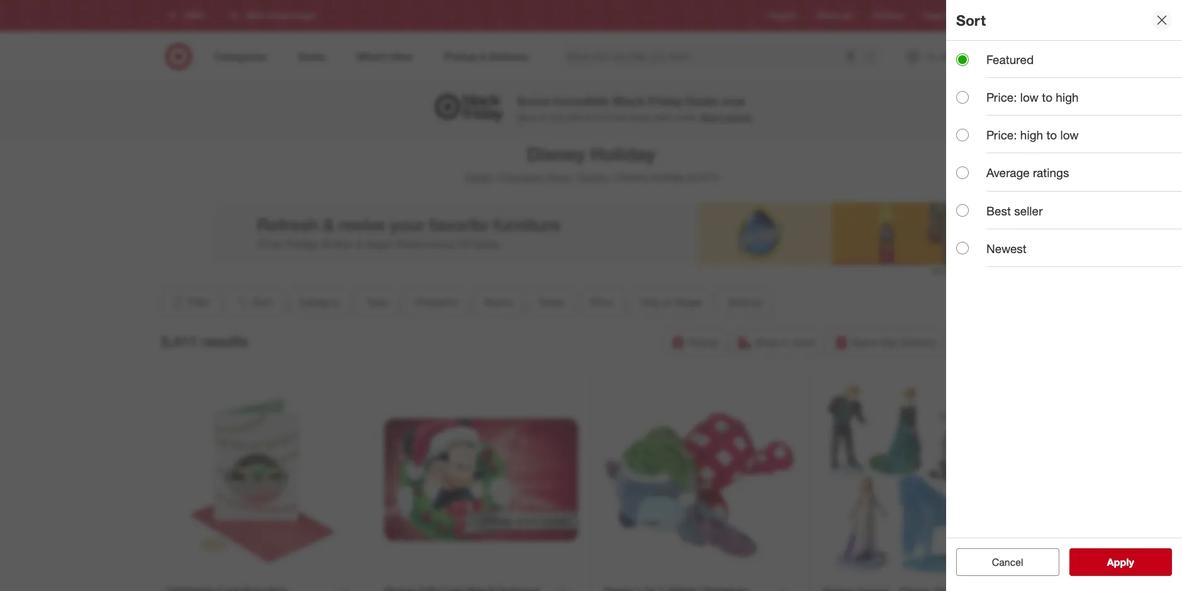 Task type: locate. For each thing, give the bounding box(es) containing it.
find
[[594, 112, 609, 123]]

0 vertical spatial target
[[923, 11, 944, 20]]

to for high
[[1042, 90, 1053, 105]]

1 vertical spatial sort
[[253, 296, 272, 309]]

None radio
[[956, 53, 969, 66], [956, 129, 969, 141], [956, 167, 969, 179], [956, 205, 969, 217], [956, 53, 969, 66], [956, 129, 969, 141], [956, 167, 969, 179], [956, 205, 969, 217]]

target for holiday
[[464, 171, 491, 184]]

shop left in
[[755, 337, 779, 349]]

0 horizontal spatial deals
[[539, 296, 564, 309]]

0 horizontal spatial shop
[[547, 171, 571, 184]]

gifts
[[567, 112, 584, 123]]

1 horizontal spatial shop
[[755, 337, 779, 349]]

2 / from the left
[[573, 171, 577, 184]]

What can we help you find? suggestions appear below search field
[[559, 43, 868, 70]]

0 vertical spatial shop
[[547, 171, 571, 184]]

disney lilo & stitch christmas kids' cuddleez pillow image
[[603, 384, 797, 578], [603, 384, 797, 578]]

sold
[[728, 296, 749, 309]]

1 horizontal spatial high
[[1056, 90, 1079, 105]]

1 horizontal spatial character
[[500, 171, 544, 184]]

holiday left the (5,411)
[[651, 171, 685, 184]]

redcard
[[873, 11, 903, 20]]

1 vertical spatial shop
[[755, 337, 779, 349]]

disney
[[527, 143, 585, 165], [579, 171, 610, 184], [618, 171, 648, 184]]

price: down featured
[[986, 90, 1017, 105]]

low
[[1020, 90, 1039, 105], [1060, 128, 1079, 142]]

0 horizontal spatial sort
[[253, 296, 272, 309]]

target
[[923, 11, 944, 20], [464, 171, 491, 184], [674, 296, 702, 309]]

sort button
[[224, 289, 283, 316]]

price: for price: low to high
[[986, 90, 1017, 105]]

find
[[986, 11, 1000, 20]]

disney up advertisement 'region'
[[579, 171, 610, 184]]

disney right disney 'link'
[[618, 171, 648, 184]]

to
[[1042, 90, 1053, 105], [1046, 128, 1057, 142]]

ad
[[843, 11, 853, 20]]

deals
[[630, 112, 651, 123]]

1 vertical spatial deals
[[539, 296, 564, 309]]

disney frozen - disney store image
[[822, 384, 1017, 578], [822, 384, 1017, 578]]

holiday up disney 'link'
[[590, 143, 655, 165]]

0 horizontal spatial low
[[1020, 90, 1039, 105]]

price button
[[580, 289, 624, 316]]

0 vertical spatial price:
[[986, 90, 1017, 105]]

character inside disney holiday target / character shop / disney / disney holiday (5,411)
[[500, 171, 544, 184]]

low up price: high to low
[[1020, 90, 1039, 105]]

sponsored
[[931, 266, 968, 275]]

0 vertical spatial holiday
[[590, 143, 655, 165]]

circle
[[946, 11, 965, 20]]

target circle
[[923, 11, 965, 20]]

1 price: from the top
[[986, 90, 1017, 105]]

incredible
[[553, 94, 609, 108]]

sold by
[[728, 296, 762, 309]]

sort
[[956, 11, 986, 29], [253, 296, 272, 309]]

target inside disney holiday target / character shop / disney / disney holiday (5,411)
[[464, 171, 491, 184]]

apply
[[1107, 557, 1134, 569]]

0 horizontal spatial high
[[1020, 128, 1043, 142]]

to up price: high to low
[[1042, 90, 1053, 105]]

filter
[[188, 296, 210, 309]]

black
[[613, 94, 645, 108]]

low up ratings
[[1060, 128, 1079, 142]]

registry link
[[769, 10, 797, 21]]

advertisement region
[[214, 202, 968, 265]]

1 vertical spatial holiday
[[651, 171, 685, 184]]

deals
[[686, 94, 718, 108], [539, 296, 564, 309]]

1 vertical spatial low
[[1060, 128, 1079, 142]]

shop inside disney holiday target / character shop / disney / disney holiday (5,411)
[[547, 171, 571, 184]]

apply button
[[1069, 549, 1172, 577]]

price: low to high
[[986, 90, 1079, 105]]

price:
[[986, 90, 1017, 105], [986, 128, 1017, 142]]

type button
[[356, 289, 398, 316]]

shop left disney 'link'
[[547, 171, 571, 184]]

1 vertical spatial high
[[1020, 128, 1043, 142]]

character shop link
[[500, 171, 571, 184]]

high down price: low to high
[[1020, 128, 1043, 142]]

christmas card beautiful christmas star wars - papyrus image
[[165, 384, 359, 578], [165, 384, 359, 578]]

at
[[663, 296, 671, 309]]

same day delivery
[[852, 337, 937, 349]]

1 vertical spatial to
[[1046, 128, 1057, 142]]

sort dialog
[[946, 0, 1182, 592]]

/ left disney 'link'
[[573, 171, 577, 184]]

to up ratings
[[1046, 128, 1057, 142]]

store
[[792, 337, 815, 349]]

2 horizontal spatial /
[[612, 171, 615, 184]]

/ right target link on the left top of page
[[494, 171, 497, 184]]

2 vertical spatial target
[[674, 296, 702, 309]]

shop inside button
[[755, 337, 779, 349]]

high up price: high to low
[[1056, 90, 1079, 105]]

disney gift card (email delivery) image
[[384, 384, 578, 578]]

score incredible black friday deals now save on top gifts & find new deals each week. start saving
[[517, 94, 751, 123]]

1 / from the left
[[494, 171, 497, 184]]

same
[[852, 337, 878, 349]]

0 vertical spatial to
[[1042, 90, 1053, 105]]

target inside button
[[674, 296, 702, 309]]

disney up character shop link
[[527, 143, 585, 165]]

holiday
[[590, 143, 655, 165], [651, 171, 685, 184]]

1 horizontal spatial sort
[[956, 11, 986, 29]]

2 price: from the top
[[986, 128, 1017, 142]]

(5,411)
[[688, 171, 718, 184]]

0 horizontal spatial character
[[414, 296, 459, 309]]

0 horizontal spatial /
[[494, 171, 497, 184]]

2 horizontal spatial target
[[923, 11, 944, 20]]

1 horizontal spatial low
[[1060, 128, 1079, 142]]

5,411
[[161, 333, 197, 350]]

shop
[[547, 171, 571, 184], [755, 337, 779, 349]]

only
[[640, 296, 660, 309]]

price: for price: high to low
[[986, 128, 1017, 142]]

saving
[[724, 112, 751, 123]]

score
[[517, 94, 550, 108]]

None radio
[[956, 91, 969, 104], [956, 242, 969, 255], [956, 91, 969, 104], [956, 242, 969, 255]]

redcard link
[[873, 10, 903, 21]]

seller
[[1014, 204, 1043, 218]]

brand button
[[474, 289, 523, 316]]

0 vertical spatial sort
[[956, 11, 986, 29]]

only at target
[[640, 296, 702, 309]]

deals up start
[[686, 94, 718, 108]]

search
[[860, 51, 890, 64]]

1 vertical spatial target
[[464, 171, 491, 184]]

character
[[500, 171, 544, 184], [414, 296, 459, 309]]

1 vertical spatial character
[[414, 296, 459, 309]]

target right at at the bottom
[[674, 296, 702, 309]]

character right target link on the left top of page
[[500, 171, 544, 184]]

price: up average on the right of page
[[986, 128, 1017, 142]]

results
[[201, 333, 248, 350]]

1 horizontal spatial /
[[573, 171, 577, 184]]

0 vertical spatial deals
[[686, 94, 718, 108]]

only at target button
[[629, 289, 712, 316]]

deals left price on the bottom of the page
[[539, 296, 564, 309]]

1 horizontal spatial target
[[674, 296, 702, 309]]

target left character shop link
[[464, 171, 491, 184]]

0 vertical spatial character
[[500, 171, 544, 184]]

/ right disney 'link'
[[612, 171, 615, 184]]

average ratings
[[986, 166, 1069, 180]]

target left circle
[[923, 11, 944, 20]]

category
[[298, 296, 340, 309]]

1 horizontal spatial deals
[[686, 94, 718, 108]]

0 horizontal spatial target
[[464, 171, 491, 184]]

sort inside dialog
[[956, 11, 986, 29]]

/
[[494, 171, 497, 184], [573, 171, 577, 184], [612, 171, 615, 184]]

by
[[751, 296, 762, 309]]

high
[[1056, 90, 1079, 105], [1020, 128, 1043, 142]]

1 vertical spatial price:
[[986, 128, 1017, 142]]

character right 'type' button
[[414, 296, 459, 309]]



Task type: describe. For each thing, give the bounding box(es) containing it.
in
[[782, 337, 790, 349]]

featured
[[986, 52, 1034, 67]]

disney link
[[579, 171, 610, 184]]

cancel
[[992, 557, 1023, 569]]

cancel button
[[956, 549, 1059, 577]]

pickup
[[688, 337, 719, 349]]

filter button
[[161, 289, 219, 316]]

delivery
[[901, 337, 937, 349]]

sort inside button
[[253, 296, 272, 309]]

shop in store button
[[732, 329, 823, 357]]

deals button
[[528, 289, 574, 316]]

deals inside score incredible black friday deals now save on top gifts & find new deals each week. start saving
[[686, 94, 718, 108]]

pickup button
[[665, 329, 727, 357]]

same day delivery button
[[828, 329, 945, 357]]

new
[[611, 112, 628, 123]]

best
[[986, 204, 1011, 218]]

find stores link
[[986, 10, 1024, 21]]

week.
[[675, 112, 698, 123]]

day
[[880, 337, 898, 349]]

&
[[586, 112, 592, 123]]

0 vertical spatial high
[[1056, 90, 1079, 105]]

newest
[[986, 241, 1027, 256]]

disney holiday target / character shop / disney / disney holiday (5,411)
[[464, 143, 718, 184]]

category button
[[288, 289, 351, 316]]

brand
[[485, 296, 512, 309]]

on
[[539, 112, 549, 123]]

5,411 results
[[161, 333, 248, 350]]

save
[[517, 112, 536, 123]]

top
[[551, 112, 564, 123]]

0 vertical spatial low
[[1020, 90, 1039, 105]]

weekly ad link
[[817, 10, 853, 21]]

target link
[[464, 171, 491, 184]]

weekly
[[817, 11, 841, 20]]

target circle link
[[923, 10, 965, 21]]

3 / from the left
[[612, 171, 615, 184]]

to for low
[[1046, 128, 1057, 142]]

weekly ad
[[817, 11, 853, 20]]

friday
[[648, 94, 683, 108]]

find stores
[[986, 11, 1024, 20]]

character button
[[404, 289, 469, 316]]

ratings
[[1033, 166, 1069, 180]]

average
[[986, 166, 1030, 180]]

type
[[366, 296, 388, 309]]

best seller
[[986, 204, 1043, 218]]

price
[[590, 296, 613, 309]]

price: high to low
[[986, 128, 1079, 142]]

character inside button
[[414, 296, 459, 309]]

sold by button
[[717, 289, 773, 316]]

each
[[654, 112, 673, 123]]

stores
[[1002, 11, 1024, 20]]

target for at
[[674, 296, 702, 309]]

search button
[[860, 43, 890, 73]]

deals inside button
[[539, 296, 564, 309]]

registry
[[769, 11, 797, 20]]

start
[[701, 112, 722, 123]]

shop in store
[[755, 337, 815, 349]]

now
[[721, 94, 745, 108]]



Task type: vqa. For each thing, say whether or not it's contained in the screenshot.
"Buy gift" button associated with $20.00
no



